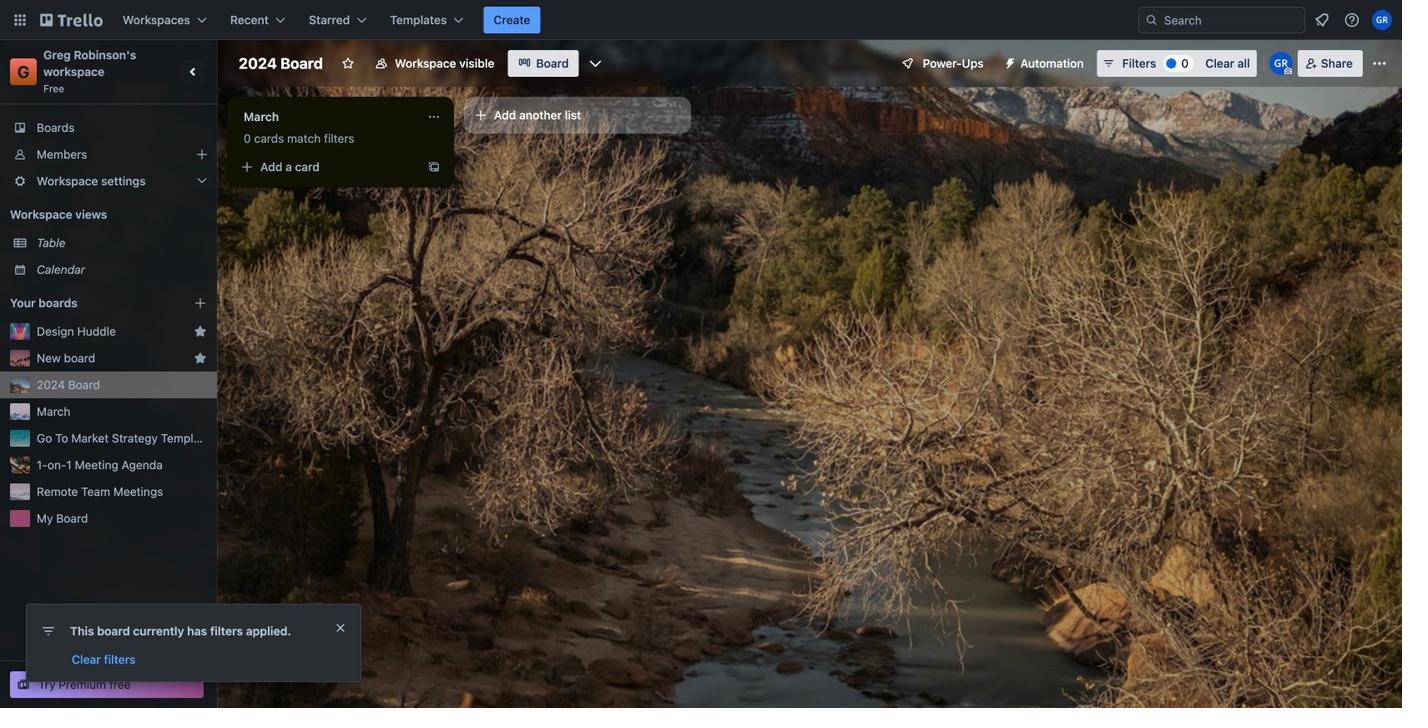 Task type: locate. For each thing, give the bounding box(es) containing it.
add board image
[[194, 296, 207, 310]]

2 starred icon image from the top
[[194, 352, 207, 365]]

greg robinson (gregrobinson96) image right open information menu image
[[1373, 10, 1393, 30]]

alert
[[27, 605, 361, 681]]

search image
[[1146, 13, 1159, 27]]

0 vertical spatial starred icon image
[[194, 325, 207, 338]]

greg robinson (gregrobinson96) image
[[1373, 10, 1393, 30], [1270, 52, 1293, 75]]

1 starred icon image from the top
[[194, 325, 207, 338]]

1 vertical spatial greg robinson (gregrobinson96) image
[[1270, 52, 1293, 75]]

star or unstar board image
[[342, 57, 355, 70]]

open information menu image
[[1344, 12, 1361, 28]]

greg robinson (gregrobinson96) image down search field
[[1270, 52, 1293, 75]]

1 vertical spatial starred icon image
[[194, 352, 207, 365]]

dismiss flag image
[[334, 621, 347, 635]]

0 horizontal spatial greg robinson (gregrobinson96) image
[[1270, 52, 1293, 75]]

0 notifications image
[[1313, 10, 1333, 30]]

create from template… image
[[427, 160, 441, 174]]

Board name text field
[[230, 50, 332, 77]]

this member is an admin of this board. image
[[1285, 68, 1292, 75]]

1 horizontal spatial greg robinson (gregrobinson96) image
[[1373, 10, 1393, 30]]

0 vertical spatial greg robinson (gregrobinson96) image
[[1373, 10, 1393, 30]]

starred icon image
[[194, 325, 207, 338], [194, 352, 207, 365]]

your boards with 8 items element
[[10, 293, 169, 313]]

show menu image
[[1372, 55, 1389, 72]]

None text field
[[234, 104, 421, 130]]



Task type: vqa. For each thing, say whether or not it's contained in the screenshot.
Greg Robinson (gregrobinson96) icon inside the Primary "element"
yes



Task type: describe. For each thing, give the bounding box(es) containing it.
Search field
[[1159, 8, 1305, 32]]

greg robinson (gregrobinson96) image inside primary element
[[1373, 10, 1393, 30]]

customize views image
[[587, 55, 604, 72]]

sm image
[[998, 50, 1021, 73]]

primary element
[[0, 0, 1403, 40]]

back to home image
[[40, 7, 103, 33]]

workspace navigation collapse icon image
[[182, 60, 205, 83]]



